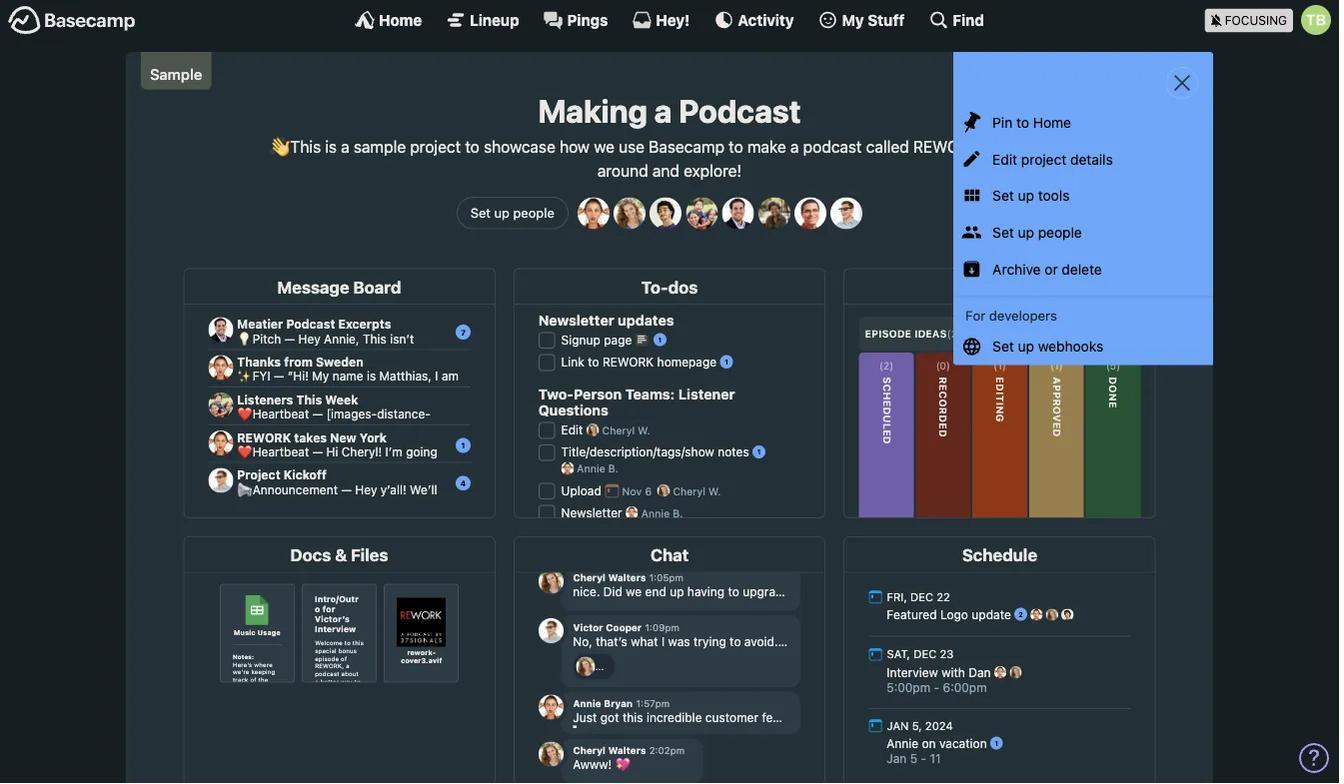 Task type: vqa. For each thing, say whether or not it's contained in the screenshot.
Press
no



Task type: locate. For each thing, give the bounding box(es) containing it.
cheryl walters image
[[614, 197, 646, 229]]

find button
[[929, 10, 984, 30]]

nicole katz image
[[758, 197, 790, 229]]

1 vertical spatial people
[[1038, 224, 1082, 241]]

1 horizontal spatial home
[[1033, 114, 1071, 130]]

home left lineup link
[[379, 11, 422, 28]]

focusing
[[1225, 13, 1287, 27]]

up inside set up tools link
[[1018, 187, 1034, 204]]

project up tools
[[1021, 151, 1067, 167]]

project
[[410, 137, 461, 156], [1021, 151, 1067, 167]]

1 vertical spatial set up people
[[993, 224, 1082, 241]]

0 horizontal spatial home
[[379, 11, 422, 28]]

archive or delete
[[993, 261, 1102, 278]]

pin to home link
[[953, 104, 1213, 141]]

1 vertical spatial home
[[1033, 114, 1071, 130]]

is
[[325, 137, 337, 156]]

2 horizontal spatial to
[[1016, 114, 1029, 130]]

set up people link down showcase
[[457, 197, 568, 230]]

make
[[747, 137, 786, 156]]

set up people link
[[457, 197, 568, 230], [953, 214, 1213, 251]]

pin to home
[[993, 114, 1071, 130]]

set
[[993, 187, 1014, 204], [471, 206, 491, 221], [993, 224, 1014, 241], [993, 338, 1014, 355]]

delete
[[1062, 261, 1102, 278]]

project inside edit project details link
[[1021, 151, 1067, 167]]

pings button
[[543, 10, 608, 30]]

my
[[842, 11, 864, 28]]

annie bryan image
[[578, 197, 609, 229]]

home inside pin to home link
[[1033, 114, 1071, 130]]

pin
[[993, 114, 1013, 130]]

set for "set up webhooks" link
[[993, 338, 1014, 355]]

tools
[[1038, 187, 1070, 204]]

0 horizontal spatial to
[[465, 137, 480, 156]]

people
[[513, 206, 554, 221], [1038, 224, 1082, 241]]

we
[[594, 137, 615, 156]]

1 horizontal spatial set up people
[[993, 224, 1082, 241]]

to left make
[[729, 137, 743, 156]]

set up people down showcase
[[471, 206, 554, 221]]

up down developers
[[1018, 338, 1034, 355]]

0 horizontal spatial set up people
[[471, 206, 554, 221]]

for developers
[[965, 308, 1057, 324]]

a
[[654, 92, 672, 130], [341, 137, 350, 156], [791, 137, 799, 156], [1026, 137, 1034, 156]]

set down the edit
[[993, 187, 1014, 204]]

to right pin
[[1016, 114, 1029, 130]]

people down tools
[[1038, 224, 1082, 241]]

up down showcase
[[494, 206, 510, 221]]

0 vertical spatial home
[[379, 11, 422, 28]]

set up people down set up tools on the right of page
[[993, 224, 1082, 241]]

a left look
[[1026, 137, 1034, 156]]

edit
[[993, 151, 1017, 167]]

1 horizontal spatial project
[[1021, 151, 1067, 167]]

set up people link up delete
[[953, 214, 1213, 251]]

josh fiske image
[[722, 197, 754, 229]]

tim burton image
[[1301, 5, 1331, 35]]

podcast
[[803, 137, 862, 156]]

making
[[538, 92, 648, 130]]

set down for developers
[[993, 338, 1014, 355]]

archive
[[993, 261, 1041, 278]]

0 horizontal spatial people
[[513, 206, 554, 221]]

to
[[1016, 114, 1029, 130], [465, 137, 480, 156], [729, 137, 743, 156]]

home
[[379, 11, 422, 28], [1033, 114, 1071, 130]]

basecamp
[[649, 137, 725, 156]]

0 horizontal spatial project
[[410, 137, 461, 156]]

set up archive
[[993, 224, 1014, 241]]

developers
[[989, 308, 1057, 324]]

people left annie bryan image
[[513, 206, 554, 221]]

for
[[965, 308, 986, 324]]

sample element
[[141, 52, 211, 89]]

to left showcase
[[465, 137, 480, 156]]

👋
[[270, 137, 286, 156]]

explore!
[[684, 161, 742, 180]]

a right "is"
[[341, 137, 350, 156]]

home up look
[[1033, 114, 1071, 130]]

up down set up tools on the right of page
[[1018, 224, 1034, 241]]

up left tools
[[1018, 187, 1034, 204]]

rework.
[[913, 137, 984, 156]]

set for the right the set up people link
[[993, 224, 1014, 241]]

0 vertical spatial people
[[513, 206, 554, 221]]

set up people
[[471, 206, 554, 221], [993, 224, 1082, 241]]

people on this project element
[[573, 182, 883, 244]]

my stuff
[[842, 11, 905, 28]]

edit project details
[[993, 151, 1113, 167]]

take
[[988, 137, 1022, 156]]

1 horizontal spatial set up people link
[[953, 214, 1213, 251]]

0 horizontal spatial set up people link
[[457, 197, 568, 230]]

up for the right the set up people link
[[1018, 224, 1034, 241]]

look
[[1039, 137, 1069, 156]]

details
[[1070, 151, 1113, 167]]

up inside "set up webhooks" link
[[1018, 338, 1034, 355]]

up
[[1018, 187, 1034, 204], [494, 206, 510, 221], [1018, 224, 1034, 241], [1018, 338, 1034, 355]]

sample
[[354, 137, 406, 156]]

hey! button
[[632, 10, 690, 30]]

hey!
[[656, 11, 690, 28]]

set up webhooks
[[993, 338, 1103, 355]]

archive or delete link
[[953, 251, 1213, 288]]

jennifer young image
[[686, 197, 718, 229]]

project right sample
[[410, 137, 461, 156]]



Task type: describe. For each thing, give the bounding box(es) containing it.
main element
[[0, 0, 1339, 39]]

making a podcast 👋 this is a sample project to showcase how we use basecamp to make a podcast called rework. take a look around and explore!
[[270, 92, 1069, 180]]

pings
[[567, 11, 608, 28]]

activity link
[[714, 10, 794, 30]]

switch accounts image
[[8, 5, 136, 36]]

set up tools
[[993, 187, 1070, 204]]

activity
[[738, 11, 794, 28]]

lineup link
[[446, 10, 519, 30]]

around
[[598, 161, 648, 180]]

called
[[866, 137, 909, 156]]

find
[[953, 11, 984, 28]]

victor cooper image
[[831, 197, 863, 229]]

1 horizontal spatial to
[[729, 137, 743, 156]]

project inside making a podcast 👋 this is a sample project to showcase how we use basecamp to make a podcast called rework. take a look around and explore!
[[410, 137, 461, 156]]

lineup
[[470, 11, 519, 28]]

set up tools link
[[953, 177, 1213, 214]]

up for set up tools link
[[1018, 187, 1034, 204]]

a right make
[[791, 137, 799, 156]]

webhooks
[[1038, 338, 1103, 355]]

showcase
[[484, 137, 556, 156]]

podcast
[[679, 92, 801, 130]]

or
[[1045, 261, 1058, 278]]

focusing button
[[1205, 0, 1339, 39]]

1 horizontal spatial people
[[1038, 224, 1082, 241]]

use
[[619, 137, 645, 156]]

a up "basecamp"
[[654, 92, 672, 130]]

0 vertical spatial set up people
[[471, 206, 554, 221]]

home inside home link
[[379, 11, 422, 28]]

home link
[[355, 10, 422, 30]]

edit project details link
[[953, 141, 1213, 177]]

up for "set up webhooks" link
[[1018, 338, 1034, 355]]

how
[[560, 137, 590, 156]]

jared davis image
[[650, 197, 682, 229]]

set for set up tools link
[[993, 187, 1014, 204]]

and
[[652, 161, 680, 180]]

set down showcase
[[471, 206, 491, 221]]

my stuff button
[[818, 10, 905, 30]]

set up webhooks link
[[953, 328, 1213, 365]]

sample
[[150, 65, 202, 82]]

steve marsh image
[[795, 197, 826, 229]]

stuff
[[868, 11, 905, 28]]

this
[[290, 137, 321, 156]]



